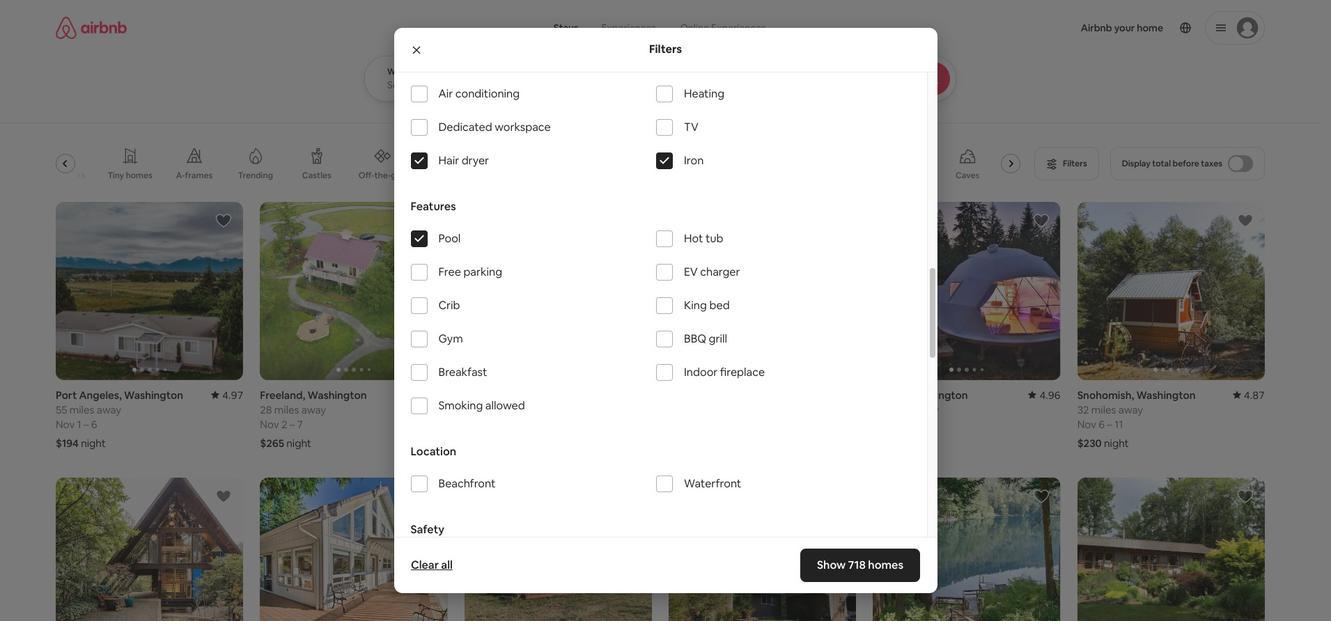 Task type: describe. For each thing, give the bounding box(es) containing it.
28
[[260, 403, 272, 417]]

free
[[439, 265, 461, 280]]

frames
[[185, 170, 213, 181]]

bbq
[[684, 332, 706, 346]]

miles for 32 miles away
[[1092, 403, 1116, 417]]

where
[[387, 66, 414, 77]]

what can we help you find? tab list
[[543, 14, 668, 42]]

away inside port angeles, washington 55 miles away nov 1 – 6 $194 night
[[97, 403, 121, 417]]

tiny
[[108, 170, 124, 181]]

waterfront
[[684, 477, 742, 491]]

smoking allowed
[[439, 399, 525, 413]]

night for $230
[[1104, 437, 1129, 450]]

snohomish,
[[1078, 389, 1134, 402]]

national parks
[[29, 170, 85, 181]]

indoor
[[684, 365, 718, 380]]

nov for nov 2 – 7
[[260, 418, 279, 431]]

snohomish, washington 32 miles away nov 6 – 11 $230 night
[[1078, 389, 1196, 450]]

add to wishlist: seattle, washington image
[[215, 488, 232, 505]]

4.96 out of 5 average rating image
[[1029, 389, 1061, 402]]

night for $265
[[287, 437, 311, 450]]

away inside woodinville, washington 13 miles away
[[504, 403, 529, 417]]

ev charger
[[684, 265, 740, 280]]

miles inside port angeles, washington 55 miles away nov 1 – 6 $194 night
[[70, 403, 94, 417]]

6 inside snohomish, washington 32 miles away nov 6 – 11 $230 night
[[1099, 418, 1105, 431]]

domes
[[647, 170, 675, 181]]

online
[[680, 22, 709, 34]]

55
[[56, 403, 67, 417]]

stays
[[554, 22, 579, 34]]

the-
[[374, 170, 391, 181]]

features
[[411, 199, 456, 214]]

total
[[1152, 158, 1171, 169]]

32
[[1078, 403, 1089, 417]]

parking
[[464, 265, 502, 280]]

4.87
[[1244, 389, 1265, 402]]

online experiences link
[[668, 14, 778, 42]]

taxes
[[1201, 158, 1223, 169]]

grill
[[709, 332, 727, 346]]

stays button
[[543, 14, 590, 42]]

display total before taxes button
[[1110, 147, 1265, 180]]

– for nov 2 – 7
[[290, 418, 295, 431]]

add to wishlist: port angeles, washington image
[[215, 212, 232, 229]]

all
[[441, 558, 452, 573]]

amazing
[[429, 170, 464, 181]]

hot tub
[[684, 231, 723, 246]]

1
[[77, 418, 81, 431]]

2
[[281, 418, 287, 431]]

4.97 out of 5 average rating image
[[211, 389, 243, 402]]

2 experiences from the left
[[711, 22, 766, 34]]

woodinville,
[[464, 389, 525, 402]]

tiny homes
[[108, 170, 152, 181]]

workspace
[[495, 120, 551, 135]]

add to wishlist: freeland, washington image
[[420, 212, 437, 229]]

dryer
[[462, 153, 489, 168]]

hair dryer
[[439, 153, 489, 168]]

pool
[[439, 231, 461, 246]]

woodinville, washington 13 miles away
[[464, 389, 586, 417]]

angeles,
[[79, 389, 122, 402]]

heating
[[684, 87, 725, 101]]

sultan, washington 34 miles away dec 25 – 30
[[873, 389, 968, 431]]

sultan,
[[873, 389, 907, 402]]

25
[[895, 418, 907, 431]]

– for dec 25 – 30
[[909, 418, 914, 431]]

conditioning
[[455, 87, 520, 101]]

washington for freeland, washington
[[308, 389, 367, 402]]

– inside port angeles, washington 55 miles away nov 1 – 6 $194 night
[[84, 418, 89, 431]]

smoking
[[439, 399, 483, 413]]

add to wishlist: sultan, washington image
[[1033, 212, 1050, 229]]

washington inside woodinville, washington 13 miles away
[[527, 389, 586, 402]]

online experiences
[[680, 22, 766, 34]]

bed
[[709, 298, 730, 313]]

indoor fireplace
[[684, 365, 765, 380]]

breakfast
[[439, 365, 487, 380]]

$265
[[260, 437, 284, 450]]

a-
[[176, 170, 185, 181]]

king bed
[[684, 298, 730, 313]]

add to wishlist: brinnon, washington image
[[420, 488, 437, 505]]

ev
[[684, 265, 698, 280]]

experiences button
[[590, 14, 668, 42]]

show 718 homes link
[[801, 549, 921, 582]]

experiences inside button
[[602, 22, 656, 34]]

crib
[[439, 298, 460, 313]]

hair
[[439, 153, 459, 168]]

national
[[29, 170, 62, 181]]

beachfront
[[439, 477, 496, 491]]



Task type: locate. For each thing, give the bounding box(es) containing it.
3 washington from the left
[[909, 389, 968, 402]]

away for 28 miles away
[[302, 403, 326, 417]]

night inside snohomish, washington 32 miles away nov 6 – 11 $230 night
[[1104, 437, 1129, 450]]

– left 11
[[1107, 418, 1112, 431]]

5.0 out of 5 average rating image
[[422, 389, 448, 402]]

7
[[297, 418, 303, 431]]

nov left 1
[[56, 418, 75, 431]]

0 horizontal spatial 6
[[91, 418, 97, 431]]

2 – from the left
[[290, 418, 295, 431]]

Where field
[[387, 79, 569, 91]]

3 nov from the left
[[1078, 418, 1097, 431]]

air conditioning
[[439, 87, 520, 101]]

0 horizontal spatial night
[[81, 437, 106, 450]]

$230
[[1078, 437, 1102, 450]]

bbq grill
[[684, 332, 727, 346]]

add to wishlist: enumclaw, washington image
[[1033, 488, 1050, 505]]

filters dialog
[[394, 0, 937, 604]]

–
[[84, 418, 89, 431], [290, 418, 295, 431], [909, 418, 914, 431], [1107, 418, 1112, 431]]

night down 7
[[287, 437, 311, 450]]

washington
[[124, 389, 183, 402], [308, 389, 367, 402], [909, 389, 968, 402], [527, 389, 586, 402], [1137, 389, 1196, 402]]

night inside port angeles, washington 55 miles away nov 1 – 6 $194 night
[[81, 437, 106, 450]]

gym
[[439, 332, 463, 346]]

caves
[[956, 170, 980, 181]]

– right "25"
[[909, 418, 914, 431]]

dedicated
[[439, 120, 492, 135]]

6 inside port angeles, washington 55 miles away nov 1 – 6 $194 night
[[91, 418, 97, 431]]

stays tab panel
[[364, 56, 995, 102]]

miles up "25"
[[887, 403, 912, 417]]

4 washington from the left
[[527, 389, 586, 402]]

– left 7
[[290, 418, 295, 431]]

3 night from the left
[[1104, 437, 1129, 450]]

washington inside port angeles, washington 55 miles away nov 1 – 6 $194 night
[[124, 389, 183, 402]]

1 6 from the left
[[91, 418, 97, 431]]

night
[[81, 437, 106, 450], [287, 437, 311, 450], [1104, 437, 1129, 450]]

charger
[[700, 265, 740, 280]]

3 miles from the left
[[887, 403, 912, 417]]

freeland,
[[260, 389, 305, 402]]

miles inside "freeland, washington 28 miles away nov 2 – 7 $265 night"
[[274, 403, 299, 417]]

nov inside port angeles, washington 55 miles away nov 1 – 6 $194 night
[[56, 418, 75, 431]]

away down angeles,
[[97, 403, 121, 417]]

6 left 11
[[1099, 418, 1105, 431]]

2 horizontal spatial nov
[[1078, 418, 1097, 431]]

5 washington from the left
[[1137, 389, 1196, 402]]

5 away from the left
[[1119, 403, 1143, 417]]

filters
[[649, 42, 682, 57]]

miles for 34 miles away
[[887, 403, 912, 417]]

washington inside sultan, washington 34 miles away dec 25 – 30
[[909, 389, 968, 402]]

2 miles from the left
[[274, 403, 299, 417]]

night down 1
[[81, 437, 106, 450]]

washington for snohomish, washington
[[1137, 389, 1196, 402]]

away inside snohomish, washington 32 miles away nov 6 – 11 $230 night
[[1119, 403, 1143, 417]]

6 right 1
[[91, 418, 97, 431]]

0 horizontal spatial homes
[[126, 170, 152, 181]]

2 nov from the left
[[260, 418, 279, 431]]

away up 7
[[302, 403, 326, 417]]

1 horizontal spatial nov
[[260, 418, 279, 431]]

miles inside snohomish, washington 32 miles away nov 6 – 11 $230 night
[[1092, 403, 1116, 417]]

4.87 out of 5 average rating image
[[1233, 389, 1265, 402]]

castles
[[302, 170, 331, 181]]

away inside sultan, washington 34 miles away dec 25 – 30
[[915, 403, 939, 417]]

away inside "freeland, washington 28 miles away nov 2 – 7 $265 night"
[[302, 403, 326, 417]]

2 away from the left
[[302, 403, 326, 417]]

iron
[[684, 153, 704, 168]]

nov for nov 6 – 11
[[1078, 418, 1097, 431]]

display
[[1122, 158, 1151, 169]]

1 horizontal spatial night
[[287, 437, 311, 450]]

5 miles from the left
[[1092, 403, 1116, 417]]

a-frames
[[176, 170, 213, 181]]

4 miles from the left
[[477, 403, 502, 417]]

miles up 2
[[274, 403, 299, 417]]

away down woodinville,
[[504, 403, 529, 417]]

clear all
[[411, 558, 452, 573]]

nov inside "freeland, washington 28 miles away nov 2 – 7 $265 night"
[[260, 418, 279, 431]]

homes inside group
[[126, 170, 152, 181]]

nov left 2
[[260, 418, 279, 431]]

3 away from the left
[[915, 403, 939, 417]]

– inside snohomish, washington 32 miles away nov 6 – 11 $230 night
[[1107, 418, 1112, 431]]

4.96
[[1040, 389, 1061, 402]]

homes inside filters dialog
[[868, 558, 904, 573]]

4 away from the left
[[504, 403, 529, 417]]

miles inside sultan, washington 34 miles away dec 25 – 30
[[887, 403, 912, 417]]

homes
[[126, 170, 152, 181], [868, 558, 904, 573]]

washington up 30
[[909, 389, 968, 402]]

dec
[[873, 418, 893, 431]]

away for 34 miles away
[[915, 403, 939, 417]]

miles
[[70, 403, 94, 417], [274, 403, 299, 417], [887, 403, 912, 417], [477, 403, 502, 417], [1092, 403, 1116, 417]]

718
[[849, 558, 866, 573]]

0 vertical spatial homes
[[126, 170, 152, 181]]

parks
[[64, 170, 85, 181]]

0 horizontal spatial experiences
[[602, 22, 656, 34]]

None search field
[[364, 0, 995, 102]]

before
[[1173, 158, 1199, 169]]

11
[[1115, 418, 1123, 431]]

away up 30
[[915, 403, 939, 417]]

freeland, washington 28 miles away nov 2 – 7 $265 night
[[260, 389, 367, 450]]

add to wishlist: quilcene, washington image
[[1237, 488, 1254, 505]]

profile element
[[800, 0, 1265, 56]]

miles down woodinville,
[[477, 403, 502, 417]]

show
[[817, 558, 846, 573]]

night down 11
[[1104, 437, 1129, 450]]

– inside "freeland, washington 28 miles away nov 2 – 7 $265 night"
[[290, 418, 295, 431]]

tub
[[706, 231, 723, 246]]

add to wishlist: snohomish, washington image
[[1237, 212, 1254, 229]]

port
[[56, 389, 77, 402]]

washington right "freeland,"
[[308, 389, 367, 402]]

free parking
[[439, 265, 502, 280]]

amazing pools
[[429, 170, 487, 181]]

washington right snohomish,
[[1137, 389, 1196, 402]]

dedicated workspace
[[439, 120, 551, 135]]

nov inside snohomish, washington 32 miles away nov 6 – 11 $230 night
[[1078, 418, 1097, 431]]

1 experiences from the left
[[602, 22, 656, 34]]

1 vertical spatial homes
[[868, 558, 904, 573]]

port angeles, washington 55 miles away nov 1 – 6 $194 night
[[56, 389, 183, 450]]

safety
[[411, 523, 445, 537]]

5.0
[[433, 389, 448, 402]]

experiences up filters
[[602, 22, 656, 34]]

night inside "freeland, washington 28 miles away nov 2 – 7 $265 night"
[[287, 437, 311, 450]]

1 away from the left
[[97, 403, 121, 417]]

1 washington from the left
[[124, 389, 183, 402]]

6
[[91, 418, 97, 431], [1099, 418, 1105, 431]]

group
[[29, 137, 1026, 191], [56, 202, 243, 380], [260, 202, 448, 380], [464, 202, 652, 380], [669, 202, 856, 380], [873, 202, 1061, 380], [1078, 202, 1265, 380], [56, 478, 243, 621], [260, 478, 448, 621], [464, 478, 652, 621], [669, 478, 856, 621], [873, 478, 1061, 621], [1078, 478, 1265, 621]]

washington inside "freeland, washington 28 miles away nov 2 – 7 $265 night"
[[308, 389, 367, 402]]

3 – from the left
[[909, 418, 914, 431]]

miles down snohomish,
[[1092, 403, 1116, 417]]

homes right tiny
[[126, 170, 152, 181]]

tv
[[684, 120, 699, 135]]

2 6 from the left
[[1099, 418, 1105, 431]]

1 miles from the left
[[70, 403, 94, 417]]

2 washington from the left
[[308, 389, 367, 402]]

miles inside woodinville, washington 13 miles away
[[477, 403, 502, 417]]

washington for sultan, washington
[[909, 389, 968, 402]]

fireplace
[[720, 365, 765, 380]]

off-
[[359, 170, 374, 181]]

homes right 718
[[868, 558, 904, 573]]

2 night from the left
[[287, 437, 311, 450]]

away for 32 miles away
[[1119, 403, 1143, 417]]

experiences right online
[[711, 22, 766, 34]]

$194
[[56, 437, 79, 450]]

4 – from the left
[[1107, 418, 1112, 431]]

washington inside snohomish, washington 32 miles away nov 6 – 11 $230 night
[[1137, 389, 1196, 402]]

trending
[[238, 170, 273, 181]]

miles up 1
[[70, 403, 94, 417]]

13
[[464, 403, 475, 417]]

– right 1
[[84, 418, 89, 431]]

group containing national parks
[[29, 137, 1026, 191]]

nov
[[56, 418, 75, 431], [260, 418, 279, 431], [1078, 418, 1097, 431]]

show 718 homes
[[817, 558, 904, 573]]

allowed
[[485, 399, 525, 413]]

2 horizontal spatial night
[[1104, 437, 1129, 450]]

30
[[916, 418, 929, 431]]

king
[[684, 298, 707, 313]]

34
[[873, 403, 885, 417]]

grid
[[391, 170, 407, 181]]

lakefront
[[887, 170, 926, 181]]

clear
[[411, 558, 438, 573]]

washington right the allowed on the bottom of page
[[527, 389, 586, 402]]

1 horizontal spatial homes
[[868, 558, 904, 573]]

1 – from the left
[[84, 418, 89, 431]]

0 horizontal spatial nov
[[56, 418, 75, 431]]

1 horizontal spatial experiences
[[711, 22, 766, 34]]

location
[[411, 445, 456, 459]]

nov down 32
[[1078, 418, 1097, 431]]

1 night from the left
[[81, 437, 106, 450]]

washington right angeles,
[[124, 389, 183, 402]]

miles for 28 miles away
[[274, 403, 299, 417]]

none search field containing stays
[[364, 0, 995, 102]]

experiences
[[602, 22, 656, 34], [711, 22, 766, 34]]

away up 11
[[1119, 403, 1143, 417]]

1 horizontal spatial 6
[[1099, 418, 1105, 431]]

pools
[[466, 170, 487, 181]]

1 nov from the left
[[56, 418, 75, 431]]

– inside sultan, washington 34 miles away dec 25 – 30
[[909, 418, 914, 431]]

hot
[[684, 231, 703, 246]]

clear all button
[[404, 552, 459, 580]]

– for nov 6 – 11
[[1107, 418, 1112, 431]]



Task type: vqa. For each thing, say whether or not it's contained in the screenshot.
AT
no



